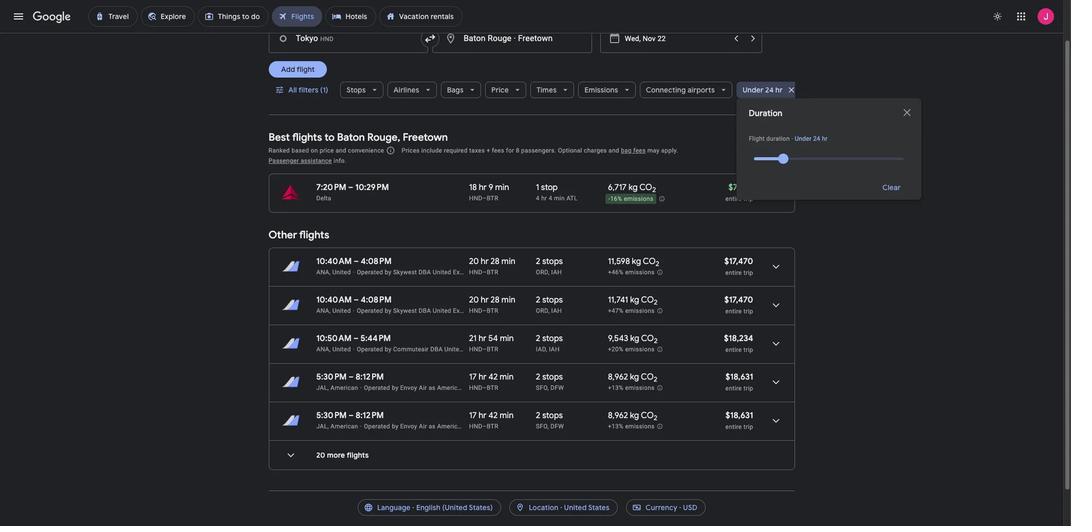 Task type: describe. For each thing, give the bounding box(es) containing it.
$17,470 for 11,741
[[725, 295, 753, 305]]

operated by skywest dba united express for 11,598
[[357, 269, 476, 276]]

states
[[588, 503, 610, 513]]

1 fees from the left
[[492, 147, 504, 154]]

2 stops flight. element for layover (1 of 2) is a 1 hr 54 min layover at san francisco international airport in san francisco. layover (2 of 2) is a 1 hr 34 min layover at dallas/fort worth international airport in dallas. element
[[536, 411, 563, 423]]

+13% emissions for layover (1 of 2) is a 1 hr 54 min layover at san francisco international airport in san francisco. layover (2 of 2) is a 1 hr 34 min layover at dallas/fort worth international airport in dallas. element
[[608, 423, 655, 430]]

may
[[648, 147, 660, 154]]

trip for 18631 us dollars text field
[[744, 424, 753, 431]]

bag fees button
[[621, 147, 646, 154]]

entire for $18,631 text field
[[726, 385, 742, 392]]

freetown inside main content
[[403, 131, 448, 144]]

to
[[325, 131, 335, 144]]

express for 11,598
[[453, 269, 476, 276]]

total duration 21 hr 54 min. element
[[469, 334, 536, 345]]

2 stops flight. element for layover (1 of 2) is a 1 hr 30 min layover at o'hare international airport in chicago. layover (2 of 2) is a 3 hr 6 min layover at george bush intercontinental airport in houston. element
[[536, 257, 563, 268]]

eagle for layover (1 of 2) is a 1 hr 54 min layover at san francisco international airport in san francisco. layover (2 of 2) is a 1 hr 34 min layover at dallas/fort worth international airport in dallas. element
[[466, 423, 482, 430]]

$18,631 entire trip for $18,631 text field
[[726, 372, 753, 392]]

20 more flights image
[[278, 443, 303, 468]]

trip for $7,556 text field
[[744, 195, 753, 203]]

21 hr 54 min hnd – btr
[[469, 334, 514, 353]]

dba for 11,741
[[419, 307, 431, 315]]

1
[[536, 183, 539, 193]]

$18,234
[[724, 334, 753, 344]]

sort by: button
[[748, 141, 795, 159]]

entire for $7,556 text field
[[726, 195, 742, 203]]

rouge
[[488, 33, 512, 43]]

+47% emissions
[[608, 308, 655, 315]]

Departure time: 5:30 PM. text field
[[316, 372, 347, 382]]

4:08 pm for 11,741
[[361, 295, 392, 305]]

co for layover (1 of 1) is a 4 hr 4 min layover at hartsfield-jackson atlanta international airport in atlanta. "element"
[[640, 183, 652, 193]]

5:30 pm – 8:12 pm for departure time: 5:30 pm. text box
[[316, 411, 384, 421]]

change appearance image
[[986, 4, 1010, 29]]

sort
[[752, 145, 767, 155]]

entire for 17470 us dollars "text box" related to 11,741
[[726, 308, 742, 315]]

clear
[[883, 183, 901, 192]]

times button
[[530, 78, 574, 102]]

location
[[529, 503, 559, 513]]

2 stops sfo , dfw for total duration 17 hr 42 min. element related to layover (1 of 2) is a 2 hr 30 min layover at san francisco international airport in san francisco. layover (2 of 2) is a 59 min layover at dallas/fort worth international airport in dallas. element
[[536, 372, 564, 392]]

7:20 pm
[[316, 183, 346, 193]]

min for layover (1 of 2) is a 3 hr 32 min layover at dulles international airport in washington. layover (2 of 2) is a 1 hr 7 min layover at george bush intercontinental airport in houston. element
[[500, 334, 514, 344]]

leaves haneda airport at 10:40 am on wednesday, november 22 and arrives at baton rouge metropolitan airport at 4:08 pm on wednesday, november 22. element for 11,598
[[316, 257, 392, 267]]

charges
[[584, 147, 607, 154]]

Departure time: 10:40 AM. text field
[[316, 257, 352, 267]]

emissions
[[585, 85, 618, 95]]

emissions button
[[579, 78, 636, 102]]

total duration 18 hr 9 min. element
[[469, 183, 536, 194]]

united states
[[564, 503, 610, 513]]

1 horizontal spatial freetown
[[518, 33, 553, 43]]

6,717 kg co 2
[[608, 183, 656, 194]]

assistance
[[301, 157, 332, 165]]

flight details. leaves haneda airport at 5:30 pm on wednesday, november 22 and arrives at baton rouge metropolitan airport at 8:12 pm on wednesday, november 22. image for 18631 us dollars text field
[[764, 409, 788, 433]]

1 and from the left
[[336, 147, 346, 154]]

total duration 17 hr 42 min. element for layover (1 of 2) is a 2 hr 30 min layover at san francisco international airport in san francisco. layover (2 of 2) is a 59 min layover at dallas/fort worth international airport in dallas. element
[[469, 372, 536, 384]]

operated by envoy air as american eagle for leaves haneda airport at 5:30 pm on wednesday, november 22 and arrives at baton rouge metropolitan airport at 8:12 pm on wednesday, november 22. element corresponding to layover (1 of 2) is a 1 hr 54 min layover at san francisco international airport in san francisco. layover (2 of 2) is a 1 hr 34 min layover at dallas/fort worth international airport in dallas. element
[[364, 423, 482, 430]]

ana, united for 11,741
[[316, 307, 351, 315]]

2 stops flight. element for layover (1 of 2) is a 3 hr 32 min layover at dulles international airport in washington. layover (2 of 2) is a 1 hr 7 min layover at george bush intercontinental airport in houston. element
[[536, 334, 563, 345]]

bag
[[621, 147, 632, 154]]

18 hr 9 min hnd – btr
[[469, 183, 509, 202]]

flight duration · under 24 hr
[[749, 135, 828, 142]]

hnd for total duration 17 hr 42 min. element related to layover (1 of 2) is a 2 hr 30 min layover at san francisco international airport in san francisco. layover (2 of 2) is a 59 min layover at dallas/fort worth international airport in dallas. element
[[469, 385, 483, 392]]

operated for 4:08 pm text box
[[357, 269, 383, 276]]

passenger
[[269, 157, 299, 165]]

ana, for 11,598
[[316, 269, 331, 276]]

2 inside the 11,598 kg co 2
[[656, 260, 660, 268]]

+20% emissions
[[608, 346, 655, 353]]

16%
[[610, 195, 622, 203]]

-16% emissions
[[609, 195, 654, 203]]

operated by commuteair dba united express
[[357, 346, 488, 353]]

8,962 kg co 2 for layover (1 of 2) is a 2 hr 30 min layover at san francisco international airport in san francisco. layover (2 of 2) is a 59 min layover at dallas/fort worth international airport in dallas. element
[[608, 372, 658, 384]]

20 for 11,741
[[469, 295, 479, 305]]

$17,470 entire trip for 11,598
[[725, 257, 753, 277]]

based
[[292, 147, 309, 154]]

stops button
[[340, 78, 383, 102]]

2 stops iad , iah
[[536, 334, 563, 353]]

11,741
[[608, 295, 628, 305]]

10:40 am for 11,741
[[316, 295, 352, 305]]

best
[[269, 131, 290, 144]]

states)
[[469, 503, 493, 513]]

$7,556 entire trip
[[726, 183, 753, 203]]

airlines
[[394, 85, 419, 95]]

8,962 for layover (1 of 2) is a 1 hr 54 min layover at san francisco international airport in san francisco. layover (2 of 2) is a 1 hr 34 min layover at dallas/fort worth international airport in dallas. element
[[608, 411, 628, 421]]

18631 US dollars text field
[[726, 372, 753, 382]]

connecting airports button
[[640, 78, 733, 102]]

flight details. leaves haneda airport at 10:40 am on wednesday, november 22 and arrives at baton rouge metropolitan airport at 4:08 pm on wednesday, november 22. image for 11,741
[[764, 293, 788, 318]]

7:20 pm – 10:29 pm delta
[[316, 183, 389, 202]]

flight details. leaves haneda airport at 7:20 pm on wednesday, november 22 and arrives at baton rouge metropolitan airport at 10:29 pm on wednesday, november 22. image
[[764, 180, 788, 205]]

operated for arrival time: 4:08 pm. text field at the bottom of the page
[[357, 307, 383, 315]]

hr inside "popup button"
[[776, 85, 783, 95]]

layover (1 of 2) is a 3 hr 15 min layover at o'hare international airport in chicago. layover (2 of 2) is a 1 hr 24 min layover at george bush intercontinental airport in houston. element
[[536, 307, 603, 315]]

11,741 kg co 2
[[608, 295, 658, 307]]

stop
[[541, 183, 558, 193]]

1 horizontal spatial 24
[[813, 135, 821, 142]]

flight
[[297, 65, 315, 74]]

2 vertical spatial flights
[[347, 451, 369, 460]]

2 stops sfo , dfw for total duration 17 hr 42 min. element associated with layover (1 of 2) is a 1 hr 54 min layover at san francisco international airport in san francisco. layover (2 of 2) is a 1 hr 34 min layover at dallas/fort worth international airport in dallas. element
[[536, 411, 564, 430]]

all
[[288, 85, 297, 95]]

convenience
[[348, 147, 384, 154]]

currency
[[646, 503, 678, 513]]

stops for layover (1 of 2) is a 1 hr 54 min layover at san francisco international airport in san francisco. layover (2 of 2) is a 1 hr 34 min layover at dallas/fort worth international airport in dallas. element
[[542, 411, 563, 421]]

times
[[537, 85, 557, 95]]

10:40 am – 4:08 pm for 11,598
[[316, 257, 392, 267]]

24 inside "popup button"
[[765, 85, 774, 95]]

2 vertical spatial 20
[[316, 451, 325, 460]]

1 stop 4 hr 4 min atl
[[536, 183, 578, 202]]

2 stops flight. element for layover (1 of 2) is a 2 hr 30 min layover at san francisco international airport in san francisco. layover (2 of 2) is a 59 min layover at dallas/fort worth international airport in dallas. element
[[536, 372, 563, 384]]

42 for layover (1 of 2) is a 2 hr 30 min layover at san francisco international airport in san francisco. layover (2 of 2) is a 59 min layover at dallas/fort worth international airport in dallas. element
[[489, 372, 498, 382]]

Departure time: 7:20 PM. text field
[[316, 183, 346, 193]]

clear button
[[871, 175, 914, 200]]

5:30 pm for departure time: 5:30 pm. text box
[[316, 411, 347, 421]]

hr for layover (1 of 2) is a 1 hr 54 min layover at san francisco international airport in san francisco. layover (2 of 2) is a 1 hr 34 min layover at dallas/fort worth international airport in dallas. element
[[479, 411, 487, 421]]

17 for total duration 17 hr 42 min. element related to layover (1 of 2) is a 2 hr 30 min layover at san francisco international airport in san francisco. layover (2 of 2) is a 59 min layover at dallas/fort worth international airport in dallas. element
[[469, 372, 477, 382]]

2 inside the "11,741 kg co 2"
[[654, 298, 658, 307]]

3 hnd from the top
[[469, 307, 483, 315]]

18
[[469, 183, 477, 193]]

passenger assistance button
[[269, 157, 332, 165]]

1 4 from the left
[[536, 195, 540, 202]]

dba for 11,598
[[419, 269, 431, 276]]

(1)
[[320, 85, 328, 95]]

iah for 11,741
[[551, 307, 562, 315]]

by for 4:08 pm text box
[[385, 269, 392, 276]]

flight details. leaves haneda airport at 10:50 am on wednesday, november 22 and arrives at baton rouge metropolitan airport at 5:44 pm on wednesday, november 22. image
[[764, 332, 788, 356]]

ord for 11,741
[[536, 307, 548, 315]]

8 inside popup button
[[356, 7, 360, 15]]

none search field containing duration
[[269, 2, 922, 200]]

+13% for layover (1 of 2) is a 1 hr 54 min layover at san francisco international airport in san francisco. layover (2 of 2) is a 1 hr 34 min layover at dallas/fort worth international airport in dallas. element
[[608, 423, 624, 430]]

leaves haneda airport at 10:50 am on wednesday, november 22 and arrives at baton rouge metropolitan airport at 5:44 pm on wednesday, november 22. element
[[316, 334, 391, 344]]

on
[[311, 147, 318, 154]]

envoy for arrival time: 8:12 pm. text field for layover (1 of 2) is a 2 hr 30 min layover at san francisco international airport in san francisco. layover (2 of 2) is a 59 min layover at dallas/fort worth international airport in dallas. element leaves haneda airport at 5:30 pm on wednesday, november 22 and arrives at baton rouge metropolitan airport at 8:12 pm on wednesday, november 22. element
[[400, 385, 417, 392]]

stops
[[347, 85, 366, 95]]

21
[[469, 334, 477, 344]]

commuteair
[[393, 346, 429, 353]]

none text field inside search box
[[269, 24, 428, 53]]

2 hnd from the top
[[469, 269, 483, 276]]

layover (1 of 2) is a 1 hr 30 min layover at o'hare international airport in chicago. layover (2 of 2) is a 3 hr 6 min layover at george bush intercontinental airport in houston. element
[[536, 268, 603, 277]]

54
[[488, 334, 498, 344]]

18631 US dollars text field
[[726, 411, 753, 421]]

17470 us dollars text field for 11,598
[[725, 257, 753, 267]]

+
[[487, 147, 490, 154]]

taxes
[[469, 147, 485, 154]]

5:30 pm for departure time: 5:30 pm. text field
[[316, 372, 347, 382]]

total duration 20 hr 28 min. element for 11,741
[[469, 295, 536, 307]]

air for leaves haneda airport at 5:30 pm on wednesday, november 22 and arrives at baton rouge metropolitan airport at 8:12 pm on wednesday, november 22. element corresponding to layover (1 of 2) is a 1 hr 54 min layover at san francisco international airport in san francisco. layover (2 of 2) is a 1 hr 34 min layover at dallas/fort worth international airport in dallas. element arrival time: 8:12 pm. text field
[[419, 423, 427, 430]]

+20%
[[608, 346, 624, 353]]

main menu image
[[12, 10, 25, 23]]

jal, american for departure time: 5:30 pm. text box
[[316, 423, 358, 430]]

5:44 pm
[[361, 334, 391, 344]]

– inside 18 hr 9 min hnd – btr
[[483, 195, 487, 202]]

required
[[444, 147, 468, 154]]

filters
[[298, 85, 318, 95]]

17470 us dollars text field for 11,741
[[725, 295, 753, 305]]

trip for 17470 us dollars "text box" related to 11,741
[[744, 308, 753, 315]]

 image for 4:08 pm
[[353, 269, 355, 276]]

atl
[[567, 195, 578, 202]]

42 for layover (1 of 2) is a 1 hr 54 min layover at san francisco international airport in san francisco. layover (2 of 2) is a 1 hr 34 min layover at dallas/fort worth international airport in dallas. element
[[489, 411, 498, 421]]

trip for 18234 us dollars 'text box'
[[744, 347, 753, 354]]

hnd for total duration 17 hr 42 min. element associated with layover (1 of 2) is a 1 hr 54 min layover at san francisco international airport in san francisco. layover (2 of 2) is a 1 hr 34 min layover at dallas/fort worth international airport in dallas. element
[[469, 423, 483, 430]]

emissions for layover (1 of 2) is a 1 hr 30 min layover at o'hare international airport in chicago. layover (2 of 2) is a 3 hr 6 min layover at george bush intercontinental airport in houston. element
[[625, 269, 655, 276]]

bags button
[[441, 78, 481, 102]]

8:12 pm for  image corresponding to 8:12 pm
[[356, 411, 384, 421]]

hr inside 1 stop 4 hr 4 min atl
[[541, 195, 547, 202]]

hr for layover (1 of 2) is a 3 hr 32 min layover at dulles international airport in washington. layover (2 of 2) is a 1 hr 7 min layover at george bush intercontinental airport in houston. element
[[479, 334, 487, 344]]

8 inside prices include required taxes + fees for 8 passengers. optional charges and bag fees may apply. passenger assistance
[[516, 147, 520, 154]]

all filters (1)
[[288, 85, 328, 95]]

add flight button
[[269, 61, 327, 78]]

sfo for layover (1 of 2) is a 2 hr 30 min layover at san francisco international airport in san francisco. layover (2 of 2) is a 59 min layover at dallas/fort worth international airport in dallas. element
[[536, 385, 548, 392]]

btr for layover (1 of 2) is a 1 hr 54 min layover at san francisco international airport in san francisco. layover (2 of 2) is a 1 hr 34 min layover at dallas/fort worth international airport in dallas. element
[[487, 423, 498, 430]]

Arrival time: 4:08 PM. text field
[[361, 257, 392, 267]]

jal, for departure time: 5:30 pm. text field
[[316, 385, 329, 392]]

+46%
[[608, 269, 624, 276]]

1 horizontal spatial baton
[[464, 33, 486, 43]]

2 stops ord , iah for 11,598
[[536, 257, 563, 276]]

2 inside 2 stops iad , iah
[[536, 334, 541, 344]]

Departure time: 10:40 AM. text field
[[316, 295, 352, 305]]

Arrival time: 10:29 PM. text field
[[355, 183, 389, 193]]

– inside the 7:20 pm – 10:29 pm delta
[[348, 183, 353, 193]]

as for departure time: 5:30 pm. text field
[[429, 385, 436, 392]]

ana, united for 11,598
[[316, 269, 351, 276]]

learn more about ranking image
[[386, 146, 396, 155]]

(united
[[442, 503, 467, 513]]

10:29 pm
[[355, 183, 389, 193]]

under 24 hr
[[743, 85, 783, 95]]

co for layover (1 of 2) is a 2 hr 30 min layover at san francisco international airport in san francisco. layover (2 of 2) is a 59 min layover at dallas/fort worth international airport in dallas. element
[[641, 372, 654, 382]]

prices
[[402, 147, 420, 154]]

airlines button
[[387, 78, 437, 102]]

2 4 from the left
[[549, 195, 553, 202]]

language
[[377, 503, 411, 513]]

iah for 9,543
[[549, 346, 560, 353]]

connecting airports
[[646, 85, 715, 95]]

best flights to baton rouge, freetown
[[269, 131, 448, 144]]

iah for 11,598
[[551, 269, 562, 276]]

express for 9,543
[[465, 346, 488, 353]]



Task type: locate. For each thing, give the bounding box(es) containing it.
1 8,962 kg co 2 from the top
[[608, 372, 658, 384]]

price
[[491, 85, 509, 95]]

0 vertical spatial freetown
[[518, 33, 553, 43]]

iah inside 2 stops iad , iah
[[549, 346, 560, 353]]

and left bag
[[609, 147, 619, 154]]

5:30 pm up departure time: 5:30 pm. text box
[[316, 372, 347, 382]]

delta
[[316, 195, 331, 202]]

1 jal, from the top
[[316, 385, 329, 392]]

stops for layover (1 of 2) is a 3 hr 15 min layover at o'hare international airport in chicago. layover (2 of 2) is a 1 hr 24 min layover at george bush intercontinental airport in houston. element
[[542, 295, 563, 305]]

total duration 20 hr 28 min. element
[[469, 257, 536, 268], [469, 295, 536, 307]]

1 20 hr 28 min hnd – btr from the top
[[469, 257, 516, 276]]

flight details. leaves haneda airport at 5:30 pm on wednesday, november 22 and arrives at baton rouge metropolitan airport at 8:12 pm on wednesday, november 22. image
[[764, 370, 788, 395], [764, 409, 788, 433]]

0 vertical spatial 2 stops sfo , dfw
[[536, 372, 564, 392]]

6 btr from the top
[[487, 423, 498, 430]]

main content
[[269, 123, 795, 479]]

operated by skywest dba united express
[[357, 269, 476, 276], [357, 307, 476, 315]]

duration
[[749, 108, 783, 119]]

0 vertical spatial 17470 us dollars text field
[[725, 257, 753, 267]]

hr for layover (1 of 1) is a 4 hr 4 min layover at hartsfield-jackson atlanta international airport in atlanta. "element"
[[479, 183, 487, 193]]

1 envoy from the top
[[400, 385, 417, 392]]

$18,631 for $18,631 text field
[[726, 372, 753, 382]]

jal, american for departure time: 5:30 pm. text field
[[316, 385, 358, 392]]

0 vertical spatial 4:08 pm
[[361, 257, 392, 267]]

1 8,962 from the top
[[608, 372, 628, 382]]

2 4:08 pm from the top
[[361, 295, 392, 305]]

trip inside $18,234 entire trip
[[744, 347, 753, 354]]

2 10:40 am – 4:08 pm from the top
[[316, 295, 392, 305]]

0 vertical spatial $17,470
[[725, 257, 753, 267]]

2 vertical spatial ana, united
[[316, 346, 351, 353]]

2 trip from the top
[[744, 269, 753, 277]]

2 jal, american from the top
[[316, 423, 358, 430]]

hr inside 21 hr 54 min hnd – btr
[[479, 334, 487, 344]]

1 vertical spatial $18,631 entire trip
[[726, 411, 753, 431]]

2 vertical spatial dba
[[430, 346, 443, 353]]

2 stops ord , iah for 11,741
[[536, 295, 563, 315]]

24
[[765, 85, 774, 95], [813, 135, 821, 142]]

+13% right layover (1 of 2) is a 1 hr 54 min layover at san francisco international airport in san francisco. layover (2 of 2) is a 1 hr 34 min layover at dallas/fort worth international airport in dallas. element
[[608, 423, 624, 430]]

0 vertical spatial 8,962
[[608, 372, 628, 382]]

2 2 stops sfo , dfw from the top
[[536, 411, 564, 430]]

kg inside "9,543 kg co 2"
[[630, 334, 639, 344]]

4 down the 1 stop flight. element
[[549, 195, 553, 202]]

stops up iad
[[542, 334, 563, 344]]

2 stops sfo , dfw down iad
[[536, 372, 564, 392]]

1 4:08 pm from the top
[[361, 257, 392, 267]]

1 vertical spatial ana, united
[[316, 307, 351, 315]]

ana, down 10:50 am
[[316, 346, 331, 353]]

, for layover (1 of 2) is a 3 hr 32 min layover at dulles international airport in washington. layover (2 of 2) is a 1 hr 7 min layover at george bush intercontinental airport in houston. element
[[546, 346, 547, 353]]

2 ord from the top
[[536, 307, 548, 315]]

1 vertical spatial 4:08 pm
[[361, 295, 392, 305]]

hnd inside 21 hr 54 min hnd – btr
[[469, 346, 483, 353]]

10:40 am up 10:40 am text box on the left bottom of the page
[[316, 257, 352, 267]]

fees right + at the left top
[[492, 147, 504, 154]]

0 vertical spatial express
[[453, 269, 476, 276]]

2 stops flight. element
[[536, 257, 563, 268], [536, 295, 563, 307], [536, 334, 563, 345], [536, 372, 563, 384], [536, 411, 563, 423]]

28
[[491, 257, 500, 267], [491, 295, 500, 305]]

None text field
[[432, 24, 592, 53]]

 image
[[353, 269, 355, 276], [360, 423, 362, 430]]

0 vertical spatial under
[[743, 85, 764, 95]]

freetown right rouge at the top
[[518, 33, 553, 43]]

under 24 hr button
[[737, 78, 800, 102]]

10:40 am for 11,598
[[316, 257, 352, 267]]

0 vertical spatial 8,962 kg co 2
[[608, 372, 658, 384]]

leaves haneda airport at 5:30 pm on wednesday, november 22 and arrives at baton rouge metropolitan airport at 8:12 pm on wednesday, november 22. element up 20 more flights
[[316, 411, 384, 421]]

Departure text field
[[625, 25, 727, 52]]

8 button
[[338, 2, 379, 20]]

0 vertical spatial 2 stops ord , iah
[[536, 257, 563, 276]]

leaves haneda airport at 10:40 am on wednesday, november 22 and arrives at baton rouge metropolitan airport at 4:08 pm on wednesday, november 22. element up 10:50 am – 5:44 pm
[[316, 295, 392, 305]]

, up 2 stops iad , iah
[[548, 307, 550, 315]]

2 total duration 20 hr 28 min. element from the top
[[469, 295, 536, 307]]

2 42 from the top
[[489, 411, 498, 421]]

ord for 11,598
[[536, 269, 548, 276]]

17
[[469, 372, 477, 382], [469, 411, 477, 421]]

freetown up include
[[403, 131, 448, 144]]

3 ana, from the top
[[316, 346, 331, 353]]

layover (1 of 2) is a 1 hr 54 min layover at san francisco international airport in san francisco. layover (2 of 2) is a 1 hr 34 min layover at dallas/fort worth international airport in dallas. element
[[536, 423, 603, 431]]

2 stops ord , iah down layover (1 of 2) is a 1 hr 30 min layover at o'hare international airport in chicago. layover (2 of 2) is a 3 hr 6 min layover at george bush intercontinental airport in houston. element
[[536, 295, 563, 315]]

2 17 from the top
[[469, 411, 477, 421]]

2 vertical spatial express
[[465, 346, 488, 353]]

1 ana, from the top
[[316, 269, 331, 276]]

1 horizontal spatial  image
[[360, 423, 362, 430]]

include
[[421, 147, 442, 154]]

2 vertical spatial ana,
[[316, 346, 331, 353]]

2 stops ord , iah up layover (1 of 2) is a 3 hr 15 min layover at o'hare international airport in chicago. layover (2 of 2) is a 1 hr 24 min layover at george bush intercontinental airport in houston. element
[[536, 257, 563, 276]]

hr inside 18 hr 9 min hnd – btr
[[479, 183, 487, 193]]

1 horizontal spatial and
[[609, 147, 619, 154]]

total duration 17 hr 42 min. element
[[469, 372, 536, 384], [469, 411, 536, 423]]

co inside the "11,741 kg co 2"
[[641, 295, 654, 305]]

kg inside the 6,717 kg co 2
[[629, 183, 638, 193]]

operated for arrival time: 8:12 pm. text field for layover (1 of 2) is a 2 hr 30 min layover at san francisco international airport in san francisco. layover (2 of 2) is a 59 min layover at dallas/fort worth international airport in dallas. element leaves haneda airport at 5:30 pm on wednesday, november 22 and arrives at baton rouge metropolitan airport at 8:12 pm on wednesday, november 22. element
[[364, 385, 390, 392]]

11,598 kg co 2
[[608, 257, 660, 268]]

0 vertical spatial ana,
[[316, 269, 331, 276]]

1 air from the top
[[419, 385, 427, 392]]

1 vertical spatial jal, american
[[316, 423, 358, 430]]

0 horizontal spatial fees
[[492, 147, 504, 154]]

1 vertical spatial +13% emissions
[[608, 423, 655, 430]]

$18,631 for 18631 us dollars text field
[[726, 411, 753, 421]]

co for layover (1 of 2) is a 1 hr 30 min layover at o'hare international airport in chicago. layover (2 of 2) is a 3 hr 6 min layover at george bush intercontinental airport in houston. element
[[643, 257, 656, 267]]

2 28 from the top
[[491, 295, 500, 305]]

Arrival time: 4:08 PM. text field
[[361, 295, 392, 305]]

1 vertical spatial total duration 20 hr 28 min. element
[[469, 295, 536, 307]]

dba for 9,543
[[430, 346, 443, 353]]

arrival time: 8:12 pm. text field for leaves haneda airport at 5:30 pm on wednesday, november 22 and arrives at baton rouge metropolitan airport at 8:12 pm on wednesday, november 22. element corresponding to layover (1 of 2) is a 1 hr 54 min layover at san francisco international airport in san francisco. layover (2 of 2) is a 1 hr 34 min layover at dallas/fort worth international airport in dallas. element
[[356, 411, 384, 421]]

leaves haneda airport at 10:40 am on wednesday, november 22 and arrives at baton rouge metropolitan airport at 4:08 pm on wednesday, november 22. element
[[316, 257, 392, 267], [316, 295, 392, 305]]

2 sfo from the top
[[536, 423, 548, 430]]

1 vertical spatial ord
[[536, 307, 548, 315]]

1 vertical spatial baton
[[337, 131, 365, 144]]

0 vertical spatial 17 hr 42 min hnd – btr
[[469, 372, 514, 392]]

1 28 from the top
[[491, 257, 500, 267]]

2 total duration 17 hr 42 min. element from the top
[[469, 411, 536, 423]]

1 vertical spatial as
[[429, 423, 436, 430]]

4 down 1
[[536, 195, 540, 202]]

24 up duration
[[765, 85, 774, 95]]

2 ana, from the top
[[316, 307, 331, 315]]

leaves haneda airport at 5:30 pm on wednesday, november 22 and arrives at baton rouge metropolitan airport at 8:12 pm on wednesday, november 22. element for layover (1 of 2) is a 2 hr 30 min layover at san francisco international airport in san francisco. layover (2 of 2) is a 59 min layover at dallas/fort worth international airport in dallas. element
[[316, 372, 384, 382]]

ana, united down departure time: 10:40 am. text field
[[316, 269, 351, 276]]

jal, down departure time: 5:30 pm. text field
[[316, 385, 329, 392]]

0 vertical spatial iah
[[551, 269, 562, 276]]

Departure time: 10:50 AM. text field
[[316, 334, 352, 344]]

iad
[[536, 346, 546, 353]]

$18,234 entire trip
[[724, 334, 753, 354]]

1 10:40 am from the top
[[316, 257, 352, 267]]

0 vertical spatial total duration 20 hr 28 min. element
[[469, 257, 536, 268]]

kg for layover (1 of 1) is a 4 hr 4 min layover at hartsfield-jackson atlanta international airport in atlanta. "element"
[[629, 183, 638, 193]]

leaves haneda airport at 7:20 pm on wednesday, november 22 and arrives at baton rouge metropolitan airport at 10:29 pm on wednesday, november 22. element
[[316, 183, 389, 193]]

10:40 am – 4:08 pm up 10:40 am text box on the left bottom of the page
[[316, 257, 392, 267]]

8:12 pm right departure time: 5:30 pm. text box
[[356, 411, 384, 421]]

1 stop flight. element
[[536, 183, 558, 194]]

0 vertical spatial $18,631 entire trip
[[726, 372, 753, 392]]

2 fees from the left
[[634, 147, 646, 154]]

stops up layover (1 of 2) is a 3 hr 15 min layover at o'hare international airport in chicago. layover (2 of 2) is a 1 hr 24 min layover at george bush intercontinental airport in houston. element
[[542, 295, 563, 305]]

as for departure time: 5:30 pm. text box
[[429, 423, 436, 430]]

0 vertical spatial envoy
[[400, 385, 417, 392]]

2 17 hr 42 min hnd – btr from the top
[[469, 411, 514, 430]]

co inside the 6,717 kg co 2
[[640, 183, 652, 193]]

8,962
[[608, 372, 628, 382], [608, 411, 628, 421]]

entire for 11,598's 17470 us dollars "text box"
[[726, 269, 742, 277]]

5:30 pm – 8:12 pm for departure time: 5:30 pm. text field
[[316, 372, 384, 382]]

10:40 am – 4:08 pm up 10:50 am – 5:44 pm
[[316, 295, 392, 305]]

2 inside the 6,717 kg co 2
[[652, 186, 656, 194]]

, for layover (1 of 2) is a 1 hr 54 min layover at san francisco international airport in san francisco. layover (2 of 2) is a 1 hr 34 min layover at dallas/fort worth international airport in dallas. element
[[548, 423, 549, 430]]

under
[[743, 85, 764, 95], [795, 135, 812, 142]]

passengers.
[[521, 147, 556, 154]]

0 vertical spatial 5:30 pm – 8:12 pm
[[316, 372, 384, 382]]

sfo down iad
[[536, 385, 548, 392]]

hnd inside 18 hr 9 min hnd – btr
[[469, 195, 483, 202]]

1 5:30 pm from the top
[[316, 372, 347, 382]]

, inside 2 stops iad , iah
[[546, 346, 547, 353]]

2 stops flight. element for layover (1 of 2) is a 3 hr 15 min layover at o'hare international airport in chicago. layover (2 of 2) is a 1 hr 24 min layover at george bush intercontinental airport in houston. element
[[536, 295, 563, 307]]

1 vertical spatial 5:30 pm
[[316, 411, 347, 421]]

hr
[[776, 85, 783, 95], [822, 135, 828, 142], [479, 183, 487, 193], [541, 195, 547, 202], [481, 257, 489, 267], [481, 295, 489, 305], [479, 334, 487, 344], [479, 372, 487, 382], [479, 411, 487, 421]]

1 vertical spatial 8,962 kg co 2
[[608, 411, 658, 423]]

ana, united down departure time: 10:50 am. text box
[[316, 346, 351, 353]]

under up duration
[[743, 85, 764, 95]]

5 stops from the top
[[542, 411, 563, 421]]

2 2 stops flight. element from the top
[[536, 295, 563, 307]]

5 btr from the top
[[487, 385, 498, 392]]

0 vertical spatial flight details. leaves haneda airport at 10:40 am on wednesday, november 22 and arrives at baton rouge metropolitan airport at 4:08 pm on wednesday, november 22. image
[[764, 254, 788, 279]]

1 horizontal spatial under
[[795, 135, 812, 142]]

min for layover (1 of 2) is a 1 hr 30 min layover at o'hare international airport in chicago. layover (2 of 2) is a 3 hr 6 min layover at george bush intercontinental airport in houston. element
[[502, 257, 516, 267]]

None text field
[[269, 24, 428, 53]]

main content containing best flights to baton rouge, freetown
[[269, 123, 795, 479]]

flight details. leaves haneda airport at 5:30 pm on wednesday, november 22 and arrives at baton rouge metropolitan airport at 8:12 pm on wednesday, november 22. image right $18,631 text field
[[764, 370, 788, 395]]

kg for layover (1 of 2) is a 1 hr 54 min layover at san francisco international airport in san francisco. layover (2 of 2) is a 1 hr 34 min layover at dallas/fort worth international airport in dallas. element
[[630, 411, 639, 421]]

trip inside $7,556 entire trip
[[744, 195, 753, 203]]

leaves haneda airport at 5:30 pm on wednesday, november 22 and arrives at baton rouge metropolitan airport at 8:12 pm on wednesday, november 22. element for layover (1 of 2) is a 1 hr 54 min layover at san francisco international airport in san francisco. layover (2 of 2) is a 1 hr 34 min layover at dallas/fort worth international airport in dallas. element
[[316, 411, 384, 421]]

2 dfw from the top
[[551, 423, 564, 430]]

0 vertical spatial operated by envoy air as american eagle
[[364, 385, 482, 392]]

0 vertical spatial ana, united
[[316, 269, 351, 276]]

1 vertical spatial 5:30 pm – 8:12 pm
[[316, 411, 384, 421]]

and right price in the left top of the page
[[336, 147, 346, 154]]

under inside "popup button"
[[743, 85, 764, 95]]

ana, down departure time: 10:40 am. text field
[[316, 269, 331, 276]]

2 leaves haneda airport at 10:40 am on wednesday, november 22 and arrives at baton rouge metropolitan airport at 4:08 pm on wednesday, november 22. element from the top
[[316, 295, 392, 305]]

 image for 8:12 pm
[[360, 423, 362, 430]]

0 vertical spatial dba
[[419, 269, 431, 276]]

1 vertical spatial arrival time: 8:12 pm. text field
[[356, 411, 384, 421]]

18234 US dollars text field
[[724, 334, 753, 344]]

1 vertical spatial skywest
[[393, 307, 417, 315]]

optional
[[558, 147, 582, 154]]

emissions for layover (1 of 2) is a 3 hr 32 min layover at dulles international airport in washington. layover (2 of 2) is a 1 hr 7 min layover at george bush intercontinental airport in houston. element
[[625, 346, 655, 353]]

1 vertical spatial 2 stops ord , iah
[[536, 295, 563, 315]]

flights for best
[[292, 131, 322, 144]]

5:30 pm down departure time: 5:30 pm. text field
[[316, 411, 347, 421]]

kg for layover (1 of 2) is a 3 hr 32 min layover at dulles international airport in washington. layover (2 of 2) is a 1 hr 7 min layover at george bush intercontinental airport in houston. element
[[630, 334, 639, 344]]

hnd for total duration 18 hr 9 min. element
[[469, 195, 483, 202]]

10:50 am – 5:44 pm
[[316, 334, 391, 344]]

stops up layover (1 of 2) is a 1 hr 54 min layover at san francisco international airport in san francisco. layover (2 of 2) is a 1 hr 34 min layover at dallas/fort worth international airport in dallas. element
[[542, 411, 563, 421]]

jal, american down departure time: 5:30 pm. text box
[[316, 423, 358, 430]]

1 $18,631 entire trip from the top
[[726, 372, 753, 392]]

5:30 pm – 8:12 pm down leaves haneda airport at 10:50 am on wednesday, november 22 and arrives at baton rouge metropolitan airport at 5:44 pm on wednesday, november 22. element
[[316, 372, 384, 382]]

+13% down the +20%
[[608, 385, 624, 392]]

1 vertical spatial flight details. leaves haneda airport at 5:30 pm on wednesday, november 22 and arrives at baton rouge metropolitan airport at 8:12 pm on wednesday, november 22. image
[[764, 409, 788, 433]]

fees
[[492, 147, 504, 154], [634, 147, 646, 154]]

2 5:30 pm from the top
[[316, 411, 347, 421]]

flight details. leaves haneda airport at 5:30 pm on wednesday, november 22 and arrives at baton rouge metropolitan airport at 8:12 pm on wednesday, november 22. image right 18631 us dollars text field
[[764, 409, 788, 433]]

layover (1 of 1) is a 4 hr 4 min layover at hartsfield-jackson atlanta international airport in atlanta. element
[[536, 194, 603, 203]]

skywest
[[393, 269, 417, 276], [393, 307, 417, 315]]

0 vertical spatial as
[[429, 385, 436, 392]]

1 vertical spatial $18,631
[[726, 411, 753, 421]]

5 hnd from the top
[[469, 385, 483, 392]]

1 vertical spatial leaves haneda airport at 5:30 pm on wednesday, november 22 and arrives at baton rouge metropolitan airport at 8:12 pm on wednesday, november 22. element
[[316, 411, 384, 421]]

+47%
[[608, 308, 624, 315]]

total duration 17 hr 42 min. element for layover (1 of 2) is a 1 hr 54 min layover at san francisco international airport in san francisco. layover (2 of 2) is a 1 hr 34 min layover at dallas/fort worth international airport in dallas. element
[[469, 411, 536, 423]]

1 horizontal spatial fees
[[634, 147, 646, 154]]

emissions for layover (1 of 2) is a 3 hr 15 min layover at o'hare international airport in chicago. layover (2 of 2) is a 1 hr 24 min layover at george bush intercontinental airport in houston. element
[[625, 308, 655, 315]]

flight details. leaves haneda airport at 10:40 am on wednesday, november 22 and arrives at baton rouge metropolitan airport at 4:08 pm on wednesday, november 22. image
[[764, 254, 788, 279], [764, 293, 788, 318]]

1 vertical spatial 20 hr 28 min hnd – btr
[[469, 295, 516, 315]]

operated by skywest dba united express for 11,741
[[357, 307, 476, 315]]

2 air from the top
[[419, 423, 427, 430]]

flight
[[749, 135, 765, 142]]

1 flight details. leaves haneda airport at 10:40 am on wednesday, november 22 and arrives at baton rouge metropolitan airport at 4:08 pm on wednesday, november 22. image from the top
[[764, 254, 788, 279]]

4 2 stops flight. element from the top
[[536, 372, 563, 384]]

dfw down layover (1 of 2) is a 3 hr 32 min layover at dulles international airport in washington. layover (2 of 2) is a 1 hr 7 min layover at george bush intercontinental airport in houston. element
[[551, 385, 564, 392]]

8:12 pm
[[356, 372, 384, 382], [356, 411, 384, 421]]

1 17 from the top
[[469, 372, 477, 382]]

min inside 1 stop 4 hr 4 min atl
[[554, 195, 565, 202]]

0 vertical spatial 5:30 pm
[[316, 372, 347, 382]]

· for duration
[[792, 135, 793, 142]]

10:40 am down departure time: 10:40 am. text field
[[316, 295, 352, 305]]

5 entire from the top
[[726, 385, 742, 392]]

jal, american down departure time: 5:30 pm. text field
[[316, 385, 358, 392]]

6 hnd from the top
[[469, 423, 483, 430]]

0 vertical spatial 10:40 am
[[316, 257, 352, 267]]

iah up layover (1 of 2) is a 3 hr 15 min layover at o'hare international airport in chicago. layover (2 of 2) is a 1 hr 24 min layover at george bush intercontinental airport in houston. element
[[551, 269, 562, 276]]

· for rouge
[[514, 33, 516, 43]]

flight details. leaves haneda airport at 10:40 am on wednesday, november 22 and arrives at baton rouge metropolitan airport at 4:08 pm on wednesday, november 22. image for 11,598
[[764, 254, 788, 279]]

-
[[609, 195, 611, 203]]

stops for layover (1 of 2) is a 2 hr 30 min layover at san francisco international airport in san francisco. layover (2 of 2) is a 59 min layover at dallas/fort worth international airport in dallas. element
[[542, 372, 563, 382]]

2 inside "9,543 kg co 2"
[[654, 337, 658, 346]]

+46% emissions
[[608, 269, 655, 276]]

, up layover (1 of 2) is a 2 hr 30 min layover at san francisco international airport in san francisco. layover (2 of 2) is a 59 min layover at dallas/fort worth international airport in dallas. element
[[546, 346, 547, 353]]

flights up based
[[292, 131, 322, 144]]

hr for layover (1 of 2) is a 3 hr 15 min layover at o'hare international airport in chicago. layover (2 of 2) is a 1 hr 24 min layover at george bush intercontinental airport in houston. element
[[481, 295, 489, 305]]

9,543
[[608, 334, 628, 344]]

1 vertical spatial express
[[453, 307, 476, 315]]

under right 'duration'
[[795, 135, 812, 142]]

stops for layover (1 of 2) is a 1 hr 30 min layover at o'hare international airport in chicago. layover (2 of 2) is a 3 hr 6 min layover at george bush intercontinental airport in houston. element
[[542, 257, 563, 267]]

3 ana, united from the top
[[316, 346, 351, 353]]

ana, for 11,741
[[316, 307, 331, 315]]

20
[[469, 257, 479, 267], [469, 295, 479, 305], [316, 451, 325, 460]]

leaves haneda airport at 10:40 am on wednesday, november 22 and arrives at baton rouge metropolitan airport at 4:08 pm on wednesday, november 22. element for 11,741
[[316, 295, 392, 305]]

1 as from the top
[[429, 385, 436, 392]]

7556 US dollars text field
[[729, 183, 753, 193]]

1 btr from the top
[[487, 195, 498, 202]]

operated by envoy air as american eagle
[[364, 385, 482, 392], [364, 423, 482, 430]]

3 btr from the top
[[487, 307, 498, 315]]

2 envoy from the top
[[400, 423, 417, 430]]

rouge,
[[367, 131, 400, 144]]

1 stops from the top
[[542, 257, 563, 267]]

skywest for 11,598
[[393, 269, 417, 276]]

2 $17,470 from the top
[[725, 295, 753, 305]]

2 8:12 pm from the top
[[356, 411, 384, 421]]

apply.
[[661, 147, 678, 154]]

stops up layover (1 of 2) is a 2 hr 30 min layover at san francisco international airport in san francisco. layover (2 of 2) is a 59 min layover at dallas/fort worth international airport in dallas. element
[[542, 372, 563, 382]]

0 vertical spatial 20 hr 28 min hnd – btr
[[469, 257, 516, 276]]

0 vertical spatial $17,470 entire trip
[[725, 257, 753, 277]]

duration
[[767, 135, 790, 142]]

entire for 18234 us dollars 'text box'
[[726, 347, 742, 354]]

8:12 pm right departure time: 5:30 pm. text field
[[356, 372, 384, 382]]

1 vertical spatial $17,470 entire trip
[[725, 295, 753, 315]]

1 vertical spatial operated by skywest dba united express
[[357, 307, 476, 315]]

2 vertical spatial  image
[[360, 385, 362, 392]]

0 vertical spatial skywest
[[393, 269, 417, 276]]

ana, united down 10:40 am text box on the left bottom of the page
[[316, 307, 351, 315]]

for
[[506, 147, 514, 154]]

 image for 8:12 pm
[[360, 385, 362, 392]]

sfo for layover (1 of 2) is a 1 hr 54 min layover at san francisco international airport in san francisco. layover (2 of 2) is a 1 hr 34 min layover at dallas/fort worth international airport in dallas. element
[[536, 423, 548, 430]]

0 vertical spatial 10:40 am – 4:08 pm
[[316, 257, 392, 267]]

1 vertical spatial 10:40 am
[[316, 295, 352, 305]]

2 operated by envoy air as american eagle from the top
[[364, 423, 482, 430]]

iah up 2 stops iad , iah
[[551, 307, 562, 315]]

other
[[269, 229, 297, 242]]

0 horizontal spatial under
[[743, 85, 764, 95]]

2 vertical spatial iah
[[549, 346, 560, 353]]

1 17 hr 42 min hnd – btr from the top
[[469, 372, 514, 392]]

sfo down layover (1 of 2) is a 2 hr 30 min layover at san francisco international airport in san francisco. layover (2 of 2) is a 59 min layover at dallas/fort worth international airport in dallas. element
[[536, 423, 548, 430]]

arrival time: 8:12 pm. text field right departure time: 5:30 pm. text field
[[356, 372, 384, 382]]

co for layover (1 of 2) is a 3 hr 15 min layover at o'hare international airport in chicago. layover (2 of 2) is a 1 hr 24 min layover at george bush intercontinental airport in houston. element
[[641, 295, 654, 305]]

0 horizontal spatial freetown
[[403, 131, 448, 144]]

1 vertical spatial +13%
[[608, 423, 624, 430]]

2 $18,631 from the top
[[726, 411, 753, 421]]

co inside the 11,598 kg co 2
[[643, 257, 656, 267]]

0 vertical spatial jal, american
[[316, 385, 358, 392]]

ana, united
[[316, 269, 351, 276], [316, 307, 351, 315], [316, 346, 351, 353]]

baton up convenience
[[337, 131, 365, 144]]

emissions for layover (1 of 2) is a 2 hr 30 min layover at san francisco international airport in san francisco. layover (2 of 2) is a 59 min layover at dallas/fort worth international airport in dallas. element
[[625, 385, 655, 392]]

Arrival time: 8:12 PM. text field
[[356, 372, 384, 382], [356, 411, 384, 421]]

0 vertical spatial 17
[[469, 372, 477, 382]]

1 17470 us dollars text field from the top
[[725, 257, 753, 267]]

arrival time: 8:12 pm. text field right departure time: 5:30 pm. text box
[[356, 411, 384, 421]]

Departure time: 5:30 PM. text field
[[316, 411, 347, 421]]

$17,470 entire trip
[[725, 257, 753, 277], [725, 295, 753, 315]]

– inside 21 hr 54 min hnd – btr
[[483, 346, 487, 353]]

2 +13% from the top
[[608, 423, 624, 430]]

1 ana, united from the top
[[316, 269, 351, 276]]

entire inside $18,234 entire trip
[[726, 347, 742, 354]]

10:40 am – 4:08 pm for 11,741
[[316, 295, 392, 305]]

20 more flights
[[316, 451, 369, 460]]

entire inside $7,556 entire trip
[[726, 195, 742, 203]]

layover (1 of 2) is a 3 hr 32 min layover at dulles international airport in washington. layover (2 of 2) is a 1 hr 7 min layover at george bush intercontinental airport in houston. element
[[536, 345, 603, 354]]

 image for 4:08 pm
[[353, 307, 355, 315]]

min for layover (1 of 1) is a 4 hr 4 min layover at hartsfield-jackson atlanta international airport in atlanta. "element"
[[495, 183, 509, 193]]

min inside 21 hr 54 min hnd – btr
[[500, 334, 514, 344]]

2 arrival time: 8:12 pm. text field from the top
[[356, 411, 384, 421]]

4 trip from the top
[[744, 347, 753, 354]]

air
[[419, 385, 427, 392], [419, 423, 427, 430]]

btr for layover (1 of 1) is a 4 hr 4 min layover at hartsfield-jackson atlanta international airport in atlanta. "element"
[[487, 195, 498, 202]]

sort by:
[[752, 145, 779, 155]]

ord up layover (1 of 2) is a 3 hr 15 min layover at o'hare international airport in chicago. layover (2 of 2) is a 1 hr 24 min layover at george bush intercontinental airport in houston. element
[[536, 269, 548, 276]]

1 total duration 17 hr 42 min. element from the top
[[469, 372, 536, 384]]

4:08 pm up arrival time: 4:08 pm. text field at the bottom of the page
[[361, 257, 392, 267]]

express for 11,741
[[453, 307, 476, 315]]

1 ord from the top
[[536, 269, 548, 276]]

operated by envoy air as american eagle for layover (1 of 2) is a 2 hr 30 min layover at san francisco international airport in san francisco. layover (2 of 2) is a 59 min layover at dallas/fort worth international airport in dallas. element leaves haneda airport at 5:30 pm on wednesday, november 22 and arrives at baton rouge metropolitan airport at 8:12 pm on wednesday, november 22. element
[[364, 385, 482, 392]]

1 42 from the top
[[489, 372, 498, 382]]

bags
[[447, 85, 464, 95]]

entire for 18631 us dollars text field
[[726, 424, 742, 431]]

, up layover (1 of 2) is a 3 hr 15 min layover at o'hare international airport in chicago. layover (2 of 2) is a 1 hr 24 min layover at george bush intercontinental airport in houston. element
[[548, 269, 550, 276]]

5:30 pm – 8:12 pm up 20 more flights
[[316, 411, 384, 421]]

1 vertical spatial under
[[795, 135, 812, 142]]

0 vertical spatial flight details. leaves haneda airport at 5:30 pm on wednesday, november 22 and arrives at baton rouge metropolitan airport at 8:12 pm on wednesday, november 22. image
[[764, 370, 788, 395]]

by for arrival time: 4:08 pm. text field at the bottom of the page
[[385, 307, 392, 315]]

2 flight details. leaves haneda airport at 10:40 am on wednesday, november 22 and arrives at baton rouge metropolitan airport at 4:08 pm on wednesday, november 22. image from the top
[[764, 293, 788, 318]]

all filters (1) button
[[269, 78, 336, 102]]

9
[[489, 183, 493, 193]]

ana, down 10:40 am text box on the left bottom of the page
[[316, 307, 331, 315]]

close dialog image
[[901, 106, 914, 119]]

1 vertical spatial 17 hr 42 min hnd – btr
[[469, 411, 514, 430]]

$18,631 down $18,631 text field
[[726, 411, 753, 421]]

1 vertical spatial air
[[419, 423, 427, 430]]

1 vertical spatial $17,470
[[725, 295, 753, 305]]

0 vertical spatial 8:12 pm
[[356, 372, 384, 382]]

$17,470
[[725, 257, 753, 267], [725, 295, 753, 305]]

eagle
[[466, 385, 482, 392], [466, 423, 482, 430]]

2 jal, from the top
[[316, 423, 329, 430]]

· right rouge at the top
[[514, 33, 516, 43]]

0 vertical spatial  image
[[353, 269, 355, 276]]

baton left rouge at the top
[[464, 33, 486, 43]]

1 arrival time: 8:12 pm. text field from the top
[[356, 372, 384, 382]]

0 vertical spatial ·
[[514, 33, 516, 43]]

1 vertical spatial flights
[[299, 229, 329, 242]]

operated for 5:44 pm text box
[[357, 346, 383, 353]]

0 vertical spatial total duration 17 hr 42 min. element
[[469, 372, 536, 384]]

20 hr 28 min hnd – btr for 11,741
[[469, 295, 516, 315]]

, down layover (1 of 2) is a 2 hr 30 min layover at san francisco international airport in san francisco. layover (2 of 2) is a 59 min layover at dallas/fort worth international airport in dallas. element
[[548, 423, 549, 430]]

1 vertical spatial flight details. leaves haneda airport at 10:40 am on wednesday, november 22 and arrives at baton rouge metropolitan airport at 4:08 pm on wednesday, november 22. image
[[764, 293, 788, 318]]

connecting
[[646, 85, 686, 95]]

0 vertical spatial flights
[[292, 131, 322, 144]]

0 horizontal spatial 4
[[536, 195, 540, 202]]

1 5:30 pm – 8:12 pm from the top
[[316, 372, 384, 382]]

4 hnd from the top
[[469, 346, 483, 353]]

1 flight details. leaves haneda airport at 5:30 pm on wednesday, november 22 and arrives at baton rouge metropolitan airport at 8:12 pm on wednesday, november 22. image from the top
[[764, 370, 788, 395]]

btr inside 18 hr 9 min hnd – btr
[[487, 195, 498, 202]]

stops up layover (1 of 2) is a 1 hr 30 min layover at o'hare international airport in chicago. layover (2 of 2) is a 3 hr 6 min layover at george bush intercontinental airport in houston. element
[[542, 257, 563, 267]]

, down layover (1 of 2) is a 3 hr 32 min layover at dulles international airport in washington. layover (2 of 2) is a 1 hr 7 min layover at george bush intercontinental airport in houston. element
[[548, 385, 549, 392]]

$17,470 entire trip for 11,741
[[725, 295, 753, 315]]

american
[[331, 385, 358, 392], [437, 385, 465, 392], [331, 423, 358, 430], [437, 423, 465, 430]]

10:40 am – 4:08 pm
[[316, 257, 392, 267], [316, 295, 392, 305]]

price
[[320, 147, 334, 154]]

express
[[453, 269, 476, 276], [453, 307, 476, 315], [465, 346, 488, 353]]

min inside 18 hr 9 min hnd – btr
[[495, 183, 509, 193]]

$18,631 entire trip down $18,631 text field
[[726, 411, 753, 431]]

2 as from the top
[[429, 423, 436, 430]]

10:40 am
[[316, 257, 352, 267], [316, 295, 352, 305]]

leaves haneda airport at 5:30 pm on wednesday, november 22 and arrives at baton rouge metropolitan airport at 8:12 pm on wednesday, november 22. element
[[316, 372, 384, 382], [316, 411, 384, 421]]

swap origin and destination. image
[[424, 32, 437, 45]]

2 5:30 pm – 8:12 pm from the top
[[316, 411, 384, 421]]

btr inside 21 hr 54 min hnd – btr
[[487, 346, 498, 353]]

$18,631 entire trip up 18631 us dollars text field
[[726, 372, 753, 392]]

fees right bag
[[634, 147, 646, 154]]

1 total duration 20 hr 28 min. element from the top
[[469, 257, 536, 268]]

layover (1 of 2) is a 2 hr 30 min layover at san francisco international airport in san francisco. layover (2 of 2) is a 59 min layover at dallas/fort worth international airport in dallas. element
[[536, 384, 603, 392]]

freetown
[[518, 33, 553, 43], [403, 131, 448, 144]]

co inside "9,543 kg co 2"
[[641, 334, 654, 344]]

prices include required taxes + fees for 8 passengers. optional charges and bag fees may apply. passenger assistance
[[269, 147, 678, 165]]

2 ana, united from the top
[[316, 307, 351, 315]]

kg for layover (1 of 2) is a 2 hr 30 min layover at san francisco international airport in san francisco. layover (2 of 2) is a 59 min layover at dallas/fort worth international airport in dallas. element
[[630, 372, 639, 382]]

1 leaves haneda airport at 5:30 pm on wednesday, november 22 and arrives at baton rouge metropolitan airport at 8:12 pm on wednesday, november 22. element from the top
[[316, 372, 384, 382]]

english (united states)
[[416, 503, 493, 513]]

dfw for total duration 17 hr 42 min. element related to layover (1 of 2) is a 2 hr 30 min layover at san francisco international airport in san francisco. layover (2 of 2) is a 59 min layover at dallas/fort worth international airport in dallas. element
[[551, 385, 564, 392]]

2 $18,631 entire trip from the top
[[726, 411, 753, 431]]

17 hr 42 min hnd – btr for layover (1 of 2) is a 1 hr 54 min layover at san francisco international airport in san francisco. layover (2 of 2) is a 1 hr 34 min layover at dallas/fort worth international airport in dallas. element
[[469, 411, 514, 430]]

co for layover (1 of 2) is a 1 hr 54 min layover at san francisco international airport in san francisco. layover (2 of 2) is a 1 hr 34 min layover at dallas/fort worth international airport in dallas. element
[[641, 411, 654, 421]]

2 entire from the top
[[726, 269, 742, 277]]

2 8,962 from the top
[[608, 411, 628, 421]]

btr for layover (1 of 2) is a 3 hr 15 min layover at o'hare international airport in chicago. layover (2 of 2) is a 1 hr 24 min layover at george bush intercontinental airport in houston. element
[[487, 307, 498, 315]]

+13% emissions
[[608, 385, 655, 392], [608, 423, 655, 430]]

flights right other
[[299, 229, 329, 242]]

1 vertical spatial 28
[[491, 295, 500, 305]]

ord up 2 stops iad , iah
[[536, 307, 548, 315]]

hr for layover (1 of 2) is a 1 hr 30 min layover at o'hare international airport in chicago. layover (2 of 2) is a 3 hr 6 min layover at george bush intercontinental airport in houston. element
[[481, 257, 489, 267]]

 image
[[353, 307, 355, 315], [353, 346, 355, 353], [360, 385, 362, 392]]

hnd for total duration 21 hr 54 min. element
[[469, 346, 483, 353]]

baton rouge · freetown
[[464, 33, 553, 43]]

trip for 11,598's 17470 us dollars "text box"
[[744, 269, 753, 277]]

1 trip from the top
[[744, 195, 753, 203]]

1 vertical spatial envoy
[[400, 423, 417, 430]]

2 flight details. leaves haneda airport at 5:30 pm on wednesday, november 22 and arrives at baton rouge metropolitan airport at 8:12 pm on wednesday, november 22. image from the top
[[764, 409, 788, 433]]

0 vertical spatial jal,
[[316, 385, 329, 392]]

flights right more
[[347, 451, 369, 460]]

jal, down departure time: 5:30 pm. text box
[[316, 423, 329, 430]]

and inside prices include required taxes + fees for 8 passengers. optional charges and bag fees may apply. passenger assistance
[[609, 147, 619, 154]]

2 stops sfo , dfw down layover (1 of 2) is a 2 hr 30 min layover at san francisco international airport in san francisco. layover (2 of 2) is a 59 min layover at dallas/fort worth international airport in dallas. element
[[536, 411, 564, 430]]

1 operated by skywest dba united express from the top
[[357, 269, 476, 276]]

1 vertical spatial iah
[[551, 307, 562, 315]]

stops inside 2 stops iad , iah
[[542, 334, 563, 344]]

1 vertical spatial 17470 us dollars text field
[[725, 295, 753, 305]]

1 vertical spatial 17
[[469, 411, 477, 421]]

skywest for 11,741
[[393, 307, 417, 315]]

3 trip from the top
[[744, 308, 753, 315]]

2 20 hr 28 min hnd – btr from the top
[[469, 295, 516, 315]]

None search field
[[269, 2, 922, 200]]

jal, for departure time: 5:30 pm. text box
[[316, 423, 329, 430]]

1 vertical spatial 8
[[516, 147, 520, 154]]

btr for layover (1 of 2) is a 3 hr 32 min layover at dulles international airport in washington. layover (2 of 2) is a 1 hr 7 min layover at george bush intercontinental airport in houston. element
[[487, 346, 498, 353]]

dfw down layover (1 of 2) is a 2 hr 30 min layover at san francisco international airport in san francisco. layover (2 of 2) is a 59 min layover at dallas/fort worth international airport in dallas. element
[[551, 423, 564, 430]]

5 trip from the top
[[744, 385, 753, 392]]

28 for 11,741
[[491, 295, 500, 305]]

by:
[[768, 145, 779, 155]]

1 vertical spatial 24
[[813, 135, 821, 142]]

1 vertical spatial  image
[[360, 423, 362, 430]]

4 entire from the top
[[726, 347, 742, 354]]

2 operated by skywest dba united express from the top
[[357, 307, 476, 315]]

1 vertical spatial 8,962
[[608, 411, 628, 421]]

kg inside the "11,741 kg co 2"
[[630, 295, 639, 305]]

kg for layover (1 of 2) is a 3 hr 15 min layover at o'hare international airport in chicago. layover (2 of 2) is a 1 hr 24 min layover at george bush intercontinental airport in houston. element
[[630, 295, 639, 305]]

17470 US dollars text field
[[725, 257, 753, 267], [725, 295, 753, 305]]

emissions for layover (1 of 2) is a 1 hr 54 min layover at san francisco international airport in san francisco. layover (2 of 2) is a 1 hr 34 min layover at dallas/fort worth international airport in dallas. element
[[625, 423, 655, 430]]

0 vertical spatial +13% emissions
[[608, 385, 655, 392]]

0 vertical spatial sfo
[[536, 385, 548, 392]]

1 operated by envoy air as american eagle from the top
[[364, 385, 482, 392]]

6 entire from the top
[[726, 424, 742, 431]]

airports
[[688, 85, 715, 95]]

2 eagle from the top
[[466, 423, 482, 430]]

4 stops from the top
[[542, 372, 563, 382]]

24 right 'duration'
[[813, 135, 821, 142]]

operated by skywest dba united express up commuteair
[[357, 307, 476, 315]]

20 for 11,598
[[469, 257, 479, 267]]

1 jal, american from the top
[[316, 385, 358, 392]]

min for layover (1 of 2) is a 3 hr 15 min layover at o'hare international airport in chicago. layover (2 of 2) is a 1 hr 24 min layover at george bush intercontinental airport in houston. element
[[502, 295, 516, 305]]

by
[[385, 269, 392, 276], [385, 307, 392, 315], [385, 346, 392, 353], [392, 385, 399, 392], [392, 423, 399, 430]]

total duration 20 hr 28 min. element for 11,598
[[469, 257, 536, 268]]

baton inside main content
[[337, 131, 365, 144]]

dfw for total duration 17 hr 42 min. element associated with layover (1 of 2) is a 1 hr 54 min layover at san francisco international airport in san francisco. layover (2 of 2) is a 1 hr 34 min layover at dallas/fort worth international airport in dallas. element
[[551, 423, 564, 430]]

1 vertical spatial dfw
[[551, 423, 564, 430]]

co for layover (1 of 2) is a 3 hr 32 min layover at dulles international airport in washington. layover (2 of 2) is a 1 hr 7 min layover at george bush intercontinental airport in houston. element
[[641, 334, 654, 344]]

0 vertical spatial 28
[[491, 257, 500, 267]]

1 +13% from the top
[[608, 385, 624, 392]]

2 btr from the top
[[487, 269, 498, 276]]

$17,470 for 11,598
[[725, 257, 753, 267]]

9,543 kg co 2
[[608, 334, 658, 346]]

1 $17,470 entire trip from the top
[[725, 257, 753, 277]]

Arrival time: 5:44 PM. text field
[[361, 334, 391, 344]]

operated for leaves haneda airport at 5:30 pm on wednesday, november 22 and arrives at baton rouge metropolitan airport at 8:12 pm on wednesday, november 22. element corresponding to layover (1 of 2) is a 1 hr 54 min layover at san francisco international airport in san francisco. layover (2 of 2) is a 1 hr 34 min layover at dallas/fort worth international airport in dallas. element arrival time: 8:12 pm. text field
[[364, 423, 390, 430]]

1 8:12 pm from the top
[[356, 372, 384, 382]]

dba
[[419, 269, 431, 276], [419, 307, 431, 315], [430, 346, 443, 353]]

$18,631 down $18,234 entire trip
[[726, 372, 753, 382]]

1 leaves haneda airport at 10:40 am on wednesday, november 22 and arrives at baton rouge metropolitan airport at 4:08 pm on wednesday, november 22. element from the top
[[316, 257, 392, 267]]

8,962 kg co 2 for layover (1 of 2) is a 1 hr 54 min layover at san francisco international airport in san francisco. layover (2 of 2) is a 1 hr 34 min layover at dallas/fort worth international airport in dallas. element
[[608, 411, 658, 423]]

1 vertical spatial 20
[[469, 295, 479, 305]]

leaves haneda airport at 10:40 am on wednesday, november 22 and arrives at baton rouge metropolitan airport at 4:08 pm on wednesday, november 22. element up 10:40 am text box on the left bottom of the page
[[316, 257, 392, 267]]

4:08 pm down 4:08 pm text box
[[361, 295, 392, 305]]

kg inside the 11,598 kg co 2
[[632, 257, 641, 267]]

2 10:40 am from the top
[[316, 295, 352, 305]]

add
[[281, 65, 295, 74]]

2 skywest from the top
[[393, 307, 417, 315]]

leaves haneda airport at 5:30 pm on wednesday, november 22 and arrives at baton rouge metropolitan airport at 8:12 pm on wednesday, november 22. element down leaves haneda airport at 10:50 am on wednesday, november 22 and arrives at baton rouge metropolitan airport at 5:44 pm on wednesday, november 22. element
[[316, 372, 384, 382]]

btr
[[487, 195, 498, 202], [487, 269, 498, 276], [487, 307, 498, 315], [487, 346, 498, 353], [487, 385, 498, 392], [487, 423, 498, 430]]

united
[[332, 269, 351, 276], [433, 269, 451, 276], [332, 307, 351, 315], [433, 307, 451, 315], [332, 346, 351, 353], [444, 346, 463, 353], [564, 503, 587, 513]]

· right 'duration'
[[792, 135, 793, 142]]

3 stops from the top
[[542, 334, 563, 344]]

1 $17,470 from the top
[[725, 257, 753, 267]]

11,598
[[608, 257, 630, 267]]

17 for total duration 17 hr 42 min. element associated with layover (1 of 2) is a 1 hr 54 min layover at san francisco international airport in san francisco. layover (2 of 2) is a 1 hr 34 min layover at dallas/fort worth international airport in dallas. element
[[469, 411, 477, 421]]

1 vertical spatial 42
[[489, 411, 498, 421]]

0 vertical spatial eagle
[[466, 385, 482, 392]]

0 vertical spatial $18,631
[[726, 372, 753, 382]]

8,962 kg co 2
[[608, 372, 658, 384], [608, 411, 658, 423]]

operated by skywest dba united express down 4:08 pm text box
[[357, 269, 476, 276]]

1 vertical spatial 10:40 am – 4:08 pm
[[316, 295, 392, 305]]

1 $18,631 from the top
[[726, 372, 753, 382]]

baton
[[464, 33, 486, 43], [337, 131, 365, 144]]

iah right iad
[[549, 346, 560, 353]]



Task type: vqa. For each thing, say whether or not it's contained in the screenshot.
right
no



